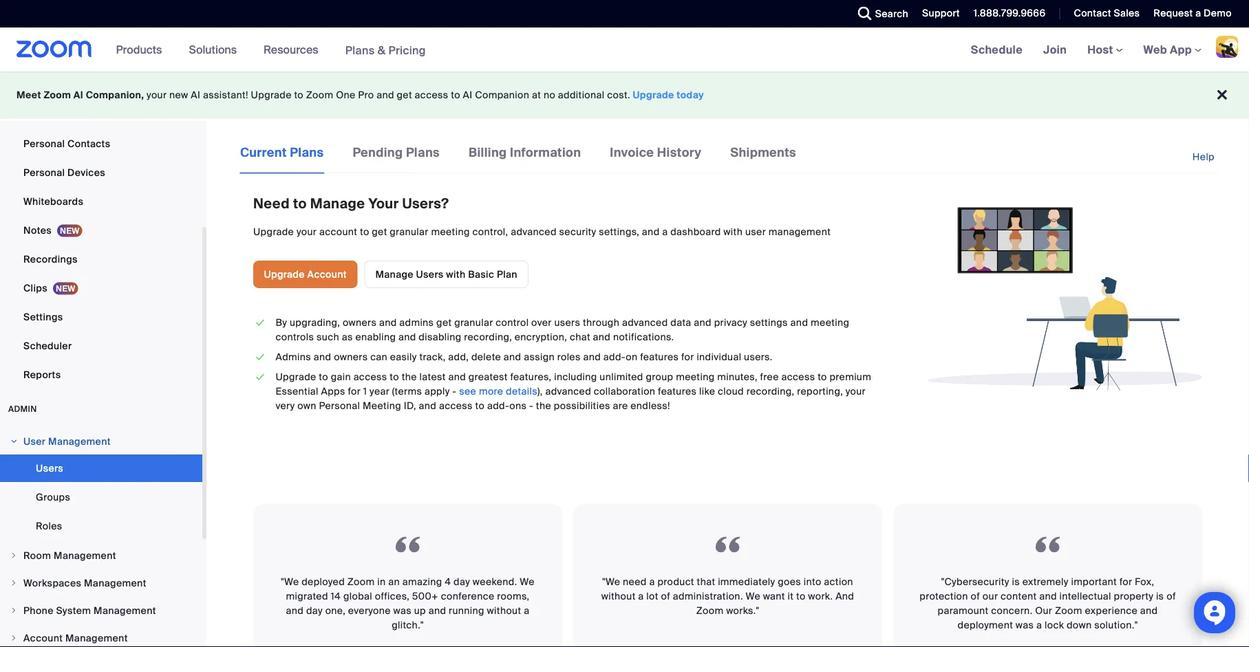 Task type: vqa. For each thing, say whether or not it's contained in the screenshot.
- in the the Upgrade to gain access to the latest and greatest features, including unlimited group meeting minutes, free access to premium Essential Apps for 1 year (terms apply -
yes



Task type: describe. For each thing, give the bounding box(es) containing it.
side navigation navigation
[[0, 0, 206, 648]]

phone system management
[[23, 605, 156, 617]]

3 ai from the left
[[463, 89, 473, 102]]

upgrade right "cost."
[[633, 89, 674, 102]]

shipments link
[[730, 143, 797, 173]]

a up lot
[[649, 576, 655, 589]]

additional
[[558, 89, 605, 102]]

admin
[[8, 404, 37, 415]]

admins
[[276, 351, 311, 364]]

and right delete
[[504, 351, 521, 364]]

management for room management
[[54, 550, 116, 562]]

room management
[[23, 550, 116, 562]]

web app button
[[1144, 42, 1202, 57]]

0 vertical spatial with
[[724, 225, 743, 238]]

possibilities
[[554, 400, 610, 413]]

assistant!
[[203, 89, 248, 102]]

recordings link
[[0, 246, 202, 273]]

groups
[[36, 491, 70, 504]]

see
[[459, 385, 476, 398]]

and inside ), advanced collaboration features like cloud recording, reporting, your very own personal meeting id, and access to add-ons - the possibilities are endless!
[[419, 400, 436, 413]]

need to manage your users?
[[253, 195, 449, 213]]

meet zoom ai companion, your new ai assistant! upgrade to zoom one pro and get access to ai companion at no additional cost. upgrade today
[[17, 89, 704, 102]]

to left companion
[[451, 89, 460, 102]]

4
[[445, 576, 451, 589]]

we inside "we need a product that immediately goes into action without a lot of administration. we want it to work. and zoom works."
[[746, 590, 761, 603]]

"we deployed zoom in an amazing 4 day weekend. we migrated 14 global offices, 500+ conference rooms, and day one, everyone was up and running without a glitch."
[[281, 576, 535, 632]]

add,
[[448, 351, 469, 364]]

schedule link
[[961, 28, 1033, 72]]

product information navigation
[[106, 28, 436, 73]]

0 vertical spatial is
[[1012, 576, 1020, 589]]

without inside "we need a product that immediately goes into action without a lot of administration. we want it to work. and zoom works."
[[601, 590, 636, 603]]

management for account management
[[65, 632, 128, 645]]

to right "need"
[[293, 195, 307, 213]]

chat
[[570, 331, 590, 344]]

through
[[583, 317, 620, 329]]

phone link
[[0, 101, 202, 129]]

scheduler
[[23, 340, 72, 352]]

for inside "cybersecurity is extremely important for fox, protection of our content and intellectual property is of paramount concern. our zoom experience and deployment was a lock down solution."
[[1120, 576, 1132, 589]]

conference
[[441, 590, 494, 603]]

owners for and
[[334, 351, 368, 364]]

user management menu
[[0, 455, 202, 542]]

roles link
[[0, 513, 202, 540]]

basic
[[468, 268, 494, 281]]

right image for phone system management
[[10, 607, 18, 615]]

unlimited
[[600, 371, 643, 384]]

our
[[1035, 605, 1052, 617]]

and right 'settings'
[[791, 317, 808, 329]]

meeting inside by upgrading, owners and admins get granular control over users through advanced data and privacy settings and meeting controls such as enabling and disabling recording, encryption, chat and notifications.
[[811, 317, 849, 329]]

1 vertical spatial your
[[297, 225, 317, 238]]

that
[[697, 576, 715, 589]]

zoom left one
[[306, 89, 333, 102]]

manage users with basic plan button
[[364, 261, 529, 288]]

features inside ), advanced collaboration features like cloud recording, reporting, your very own personal meeting id, and access to add-ons - the possibilities are endless!
[[658, 385, 697, 398]]

a inside the "we deployed zoom in an amazing 4 day weekend. we migrated 14 global offices, 500+ conference rooms, and day one, everyone was up and running without a glitch."
[[524, 605, 530, 617]]

billing information
[[469, 145, 581, 160]]

see more details link
[[459, 385, 537, 398]]

settings
[[750, 317, 788, 329]]

we inside the "we deployed zoom in an amazing 4 day weekend. we migrated 14 global offices, 500+ conference rooms, and day one, everyone was up and running without a glitch."
[[520, 576, 535, 589]]

new
[[169, 89, 188, 102]]

ons
[[509, 400, 527, 413]]

0 vertical spatial features
[[640, 351, 679, 364]]

to inside "we need a product that immediately goes into action without a lot of administration. we want it to work. and zoom works."
[[796, 590, 806, 603]]

- inside "upgrade to gain access to the latest and greatest features, including unlimited group meeting minutes, free access to premium essential apps for 1 year (terms apply -"
[[452, 385, 457, 398]]

contacts
[[67, 137, 110, 150]]

profile picture image
[[1216, 36, 1238, 58]]

and down the such
[[314, 351, 331, 364]]

plans for pending plans
[[406, 145, 440, 160]]

manage inside button
[[375, 268, 414, 281]]

right image for user management
[[10, 438, 18, 446]]

advanced inside by upgrading, owners and admins get granular control over users through advanced data and privacy settings and meeting controls such as enabling and disabling recording, encryption, chat and notifications.
[[622, 317, 668, 329]]

greatest
[[469, 371, 508, 384]]

current plans link
[[240, 143, 324, 174]]

search
[[875, 7, 909, 20]]

and down through
[[593, 331, 611, 344]]

2 ai from the left
[[191, 89, 200, 102]]

0 vertical spatial granular
[[390, 225, 429, 238]]

control
[[496, 317, 529, 329]]

protection
[[920, 590, 968, 603]]

of inside "we need a product that immediately goes into action without a lot of administration. we want it to work. and zoom works."
[[661, 590, 670, 603]]

shipments
[[730, 145, 796, 160]]

recording, inside ), advanced collaboration features like cloud recording, reporting, your very own personal meeting id, and access to add-ons - the possibilities are endless!
[[746, 385, 795, 398]]

account inside button
[[307, 268, 347, 281]]

and right up
[[429, 605, 446, 617]]

with inside button
[[446, 268, 466, 281]]

granular inside by upgrading, owners and admins get granular control over users through advanced data and privacy settings and meeting controls such as enabling and disabling recording, encryption, chat and notifications.
[[454, 317, 493, 329]]

and right data
[[694, 317, 712, 329]]

3 of from the left
[[1167, 590, 1176, 603]]

the inside ), advanced collaboration features like cloud recording, reporting, your very own personal meeting id, and access to add-ons - the possibilities are endless!
[[536, 400, 551, 413]]

user management menu item
[[0, 429, 202, 455]]

advanced inside ), advanced collaboration features like cloud recording, reporting, your very own personal meeting id, and access to add-ons - the possibilities are endless!
[[545, 385, 591, 398]]

notes link
[[0, 217, 202, 244]]

upgrade account button
[[253, 261, 357, 288]]

settings,
[[599, 225, 639, 238]]

your inside meet zoom ai companion, footer
[[147, 89, 167, 102]]

join link
[[1033, 28, 1077, 72]]

users
[[554, 317, 580, 329]]

access inside meet zoom ai companion, footer
[[415, 89, 448, 102]]

amazing
[[402, 576, 442, 589]]

devices
[[67, 166, 105, 179]]

right image for room management
[[10, 552, 18, 560]]

extremely
[[1023, 576, 1069, 589]]

your
[[368, 195, 399, 213]]

for inside "upgrade to gain access to the latest and greatest features, including unlimited group meeting minutes, free access to premium essential apps for 1 year (terms apply -"
[[348, 385, 361, 398]]

1 ai from the left
[[74, 89, 83, 102]]

down
[[1067, 619, 1092, 632]]

and
[[836, 590, 854, 603]]

and down the property at the right of the page
[[1140, 605, 1158, 617]]

meet zoom ai companion, footer
[[0, 72, 1249, 119]]

enabling
[[355, 331, 396, 344]]

assign
[[524, 351, 555, 364]]

2 of from the left
[[971, 590, 980, 603]]

admins
[[399, 317, 434, 329]]

personal for personal devices
[[23, 166, 65, 179]]

and up enabling
[[379, 317, 397, 329]]

scheduler link
[[0, 332, 202, 360]]

request a demo
[[1154, 7, 1232, 20]]

upgrade for upgrade account
[[264, 268, 305, 281]]

and down admins
[[398, 331, 416, 344]]

works."
[[726, 605, 759, 617]]

checked image for upgrade
[[253, 370, 267, 385]]

upgrading,
[[290, 317, 340, 329]]

0 vertical spatial advanced
[[511, 225, 557, 238]]

easily
[[390, 351, 417, 364]]

to inside ), advanced collaboration features like cloud recording, reporting, your very own personal meeting id, and access to add-ons - the possibilities are endless!
[[475, 400, 485, 413]]

work.
[[808, 590, 833, 603]]

1 vertical spatial get
[[372, 225, 387, 238]]

plans & pricing
[[345, 43, 426, 57]]

products
[[116, 42, 162, 57]]

your inside ), advanced collaboration features like cloud recording, reporting, your very own personal meeting id, and access to add-ons - the possibilities are endless!
[[846, 385, 866, 398]]

privacy
[[714, 317, 747, 329]]

personal menu menu
[[0, 0, 202, 390]]

phone for phone
[[23, 108, 53, 121]]

management inside phone system management menu item
[[94, 605, 156, 617]]

controls
[[276, 331, 314, 344]]

in
[[377, 576, 386, 589]]

notifications.
[[613, 331, 674, 344]]

solutions button
[[189, 28, 243, 72]]

upgrade down product information navigation
[[251, 89, 292, 102]]

and down extremely
[[1039, 590, 1057, 603]]

very
[[276, 400, 295, 413]]

manage users with basic plan
[[375, 268, 518, 281]]

zoom inside the "we deployed zoom in an amazing 4 day weekend. we migrated 14 global offices, 500+ conference rooms, and day one, everyone was up and running without a glitch."
[[347, 576, 375, 589]]

to up (terms
[[390, 371, 399, 384]]

to right account at the left top of the page
[[360, 225, 369, 238]]

invoice
[[610, 145, 654, 160]]

upgrade to gain access to the latest and greatest features, including unlimited group meeting minutes, free access to premium essential apps for 1 year (terms apply -
[[276, 371, 871, 398]]

without inside the "we deployed zoom in an amazing 4 day weekend. we migrated 14 global offices, 500+ conference rooms, and day one, everyone was up and running without a glitch."
[[487, 605, 521, 617]]

clips
[[23, 282, 47, 295]]

need
[[253, 195, 290, 213]]

reports link
[[0, 361, 202, 389]]

it
[[788, 590, 794, 603]]

zoom inside "cybersecurity is extremely important for fox, protection of our content and intellectual property is of paramount concern. our zoom experience and deployment was a lock down solution."
[[1055, 605, 1082, 617]]

users inside users link
[[36, 462, 63, 475]]

a left dashboard
[[662, 225, 668, 238]]

workspaces management menu item
[[0, 571, 202, 597]]



Task type: locate. For each thing, give the bounding box(es) containing it.
meeting inside "upgrade to gain access to the latest and greatest features, including unlimited group meeting minutes, free access to premium essential apps for 1 year (terms apply -"
[[676, 371, 715, 384]]

your left new at the left top of page
[[147, 89, 167, 102]]

meetings navigation
[[961, 28, 1249, 73]]

to left gain
[[319, 371, 328, 384]]

individual
[[697, 351, 741, 364]]

your down premium
[[846, 385, 866, 398]]

0 vertical spatial owners
[[343, 317, 377, 329]]

1 horizontal spatial your
[[297, 225, 317, 238]]

own
[[297, 400, 316, 413]]

users
[[416, 268, 444, 281], [36, 462, 63, 475]]

free
[[760, 371, 779, 384]]

workspaces management
[[23, 577, 146, 590]]

checked image
[[253, 316, 267, 330]]

help link
[[1193, 143, 1216, 171]]

1 phone from the top
[[23, 108, 53, 121]]

management inside user management menu item
[[48, 435, 111, 448]]

day down the migrated
[[306, 605, 323, 617]]

0 horizontal spatial of
[[661, 590, 670, 603]]

zoom up down
[[1055, 605, 1082, 617]]

was down concern.
[[1016, 619, 1034, 632]]

1 vertical spatial advanced
[[622, 317, 668, 329]]

upgrade up the by
[[264, 268, 305, 281]]

0 vertical spatial manage
[[310, 195, 365, 213]]

0 vertical spatial day
[[454, 576, 470, 589]]

1 vertical spatial -
[[529, 400, 533, 413]]

0 horizontal spatial manage
[[310, 195, 365, 213]]

your
[[147, 89, 167, 102], [297, 225, 317, 238], [846, 385, 866, 398]]

phone for phone system management
[[23, 605, 53, 617]]

get right pro
[[397, 89, 412, 102]]

ai left companion,
[[74, 89, 83, 102]]

granular up delete
[[454, 317, 493, 329]]

such
[[317, 331, 339, 344]]

settings
[[23, 311, 63, 323]]

a
[[1196, 7, 1201, 20], [662, 225, 668, 238], [649, 576, 655, 589], [638, 590, 644, 603], [524, 605, 530, 617], [1036, 619, 1042, 632]]

information
[[510, 145, 581, 160]]

0 vertical spatial -
[[452, 385, 457, 398]]

with left basic
[[446, 268, 466, 281]]

1.888.799.9666
[[974, 7, 1046, 20]]

without down need
[[601, 590, 636, 603]]

0 horizontal spatial for
[[348, 385, 361, 398]]

2 vertical spatial for
[[1120, 576, 1132, 589]]

year
[[370, 385, 390, 398]]

account down system
[[23, 632, 63, 645]]

"we inside the "we deployed zoom in an amazing 4 day weekend. we migrated 14 global offices, 500+ conference rooms, and day one, everyone was up and running without a glitch."
[[281, 576, 299, 589]]

a left lock
[[1036, 619, 1042, 632]]

get inside meet zoom ai companion, footer
[[397, 89, 412, 102]]

1 horizontal spatial "we
[[602, 576, 620, 589]]

global
[[343, 590, 372, 603]]

1 right image from the top
[[10, 438, 18, 446]]

1 horizontal spatial get
[[397, 89, 412, 102]]

lock
[[1045, 619, 1064, 632]]

ai right new at the left top of page
[[191, 89, 200, 102]]

content
[[1001, 590, 1037, 603]]

at
[[532, 89, 541, 102]]

we up the rooms,
[[520, 576, 535, 589]]

checked image for admins
[[253, 350, 267, 365]]

1 horizontal spatial granular
[[454, 317, 493, 329]]

personal for personal contacts
[[23, 137, 65, 150]]

zoom up global
[[347, 576, 375, 589]]

0 horizontal spatial account
[[23, 632, 63, 645]]

and down the migrated
[[286, 605, 304, 617]]

granular down users?
[[390, 225, 429, 238]]

advanced up notifications.
[[622, 317, 668, 329]]

management inside room management menu item
[[54, 550, 116, 562]]

rooms,
[[497, 590, 530, 603]]

admins and owners can easily track, add, delete and assign roles and add-on features for individual users.
[[276, 351, 773, 364]]

and down the apply
[[419, 400, 436, 413]]

into
[[804, 576, 822, 589]]

1 horizontal spatial day
[[454, 576, 470, 589]]

1 vertical spatial day
[[306, 605, 323, 617]]

1 horizontal spatial plans
[[345, 43, 375, 57]]

1 horizontal spatial users
[[416, 268, 444, 281]]

access down the see
[[439, 400, 473, 413]]

paramount
[[938, 605, 989, 617]]

0 horizontal spatial "we
[[281, 576, 299, 589]]

experience
[[1085, 605, 1138, 617]]

management down room management menu item
[[84, 577, 146, 590]]

0 vertical spatial meeting
[[431, 225, 470, 238]]

checked image left admins
[[253, 350, 267, 365]]

1 vertical spatial granular
[[454, 317, 493, 329]]

account inside menu item
[[23, 632, 63, 645]]

1 horizontal spatial we
[[746, 590, 761, 603]]

with left user
[[724, 225, 743, 238]]

including
[[554, 371, 597, 384]]

and up the see
[[448, 371, 466, 384]]

and right pro
[[377, 89, 394, 102]]

access down 'pricing'
[[415, 89, 448, 102]]

owners
[[343, 317, 377, 329], [334, 351, 368, 364]]

management
[[769, 225, 831, 238]]

need
[[623, 576, 647, 589]]

to right it
[[796, 590, 806, 603]]

upgrade today link
[[633, 89, 704, 102]]

zoom logo image
[[17, 41, 92, 58]]

are
[[613, 400, 628, 413]]

like
[[699, 385, 715, 398]]

add- inside ), advanced collaboration features like cloud recording, reporting, your very own personal meeting id, and access to add-ons - the possibilities are endless!
[[487, 400, 509, 413]]

4 right image from the top
[[10, 635, 18, 643]]

1 vertical spatial recording,
[[746, 385, 795, 398]]

cost.
[[607, 89, 630, 102]]

- inside ), advanced collaboration features like cloud recording, reporting, your very own personal meeting id, and access to add-ons - the possibilities are endless!
[[529, 400, 533, 413]]

to down more
[[475, 400, 485, 413]]

management up the workspaces management
[[54, 550, 116, 562]]

management inside workspaces management 'menu item'
[[84, 577, 146, 590]]

meeting up premium
[[811, 317, 849, 329]]

the inside "upgrade to gain access to the latest and greatest features, including unlimited group meeting minutes, free access to premium essential apps for 1 year (terms apply -"
[[402, 371, 417, 384]]

1 vertical spatial with
[[446, 268, 466, 281]]

concern.
[[991, 605, 1033, 617]]

2 vertical spatial get
[[436, 317, 452, 329]]

a down the rooms,
[[524, 605, 530, 617]]

1 horizontal spatial ai
[[191, 89, 200, 102]]

2 "we from the left
[[602, 576, 620, 589]]

right image inside phone system management menu item
[[10, 607, 18, 615]]

right image for account management
[[10, 635, 18, 643]]

0 vertical spatial add-
[[603, 351, 626, 364]]

zoom right meet
[[44, 89, 71, 102]]

0 vertical spatial without
[[601, 590, 636, 603]]

owners for upgrading,
[[343, 317, 377, 329]]

group
[[646, 371, 673, 384]]

to up the "reporting,"
[[818, 371, 827, 384]]

request
[[1154, 7, 1193, 20]]

0 horizontal spatial meeting
[[431, 225, 470, 238]]

2 right image from the top
[[10, 552, 18, 560]]

management up account management menu item
[[94, 605, 156, 617]]

advanced down including
[[545, 385, 591, 398]]

1 vertical spatial without
[[487, 605, 521, 617]]

phone down workspaces
[[23, 605, 53, 617]]

current plans
[[240, 145, 324, 160]]

personal down apps at the left bottom of the page
[[319, 400, 360, 413]]

personal inside personal contacts link
[[23, 137, 65, 150]]

meet
[[17, 89, 41, 102]]

- right ons
[[529, 400, 533, 413]]

billing
[[469, 145, 507, 160]]

whiteboards link
[[0, 188, 202, 215]]

companion
[[475, 89, 529, 102]]

1 vertical spatial add-
[[487, 400, 509, 413]]

0 vertical spatial get
[[397, 89, 412, 102]]

track,
[[419, 351, 446, 364]]

manage up account at the left top of the page
[[310, 195, 365, 213]]

2 horizontal spatial meeting
[[811, 317, 849, 329]]

1 of from the left
[[661, 590, 670, 603]]

1 vertical spatial personal
[[23, 166, 65, 179]]

meeting
[[431, 225, 470, 238], [811, 317, 849, 329], [676, 371, 715, 384]]

users link
[[0, 455, 202, 482]]

app
[[1170, 42, 1192, 57]]

was inside "cybersecurity is extremely important for fox, protection of our content and intellectual property is of paramount concern. our zoom experience and deployment was a lock down solution."
[[1016, 619, 1034, 632]]

account down account at the left top of the page
[[307, 268, 347, 281]]

banner containing products
[[0, 28, 1249, 73]]

we down 'immediately'
[[746, 590, 761, 603]]

settings link
[[0, 304, 202, 331]]

apps
[[321, 385, 345, 398]]

0 horizontal spatial with
[[446, 268, 466, 281]]

upgrade down "need"
[[253, 225, 294, 238]]

1 horizontal spatial of
[[971, 590, 980, 603]]

search button
[[848, 0, 912, 28]]

your left account at the left top of the page
[[297, 225, 317, 238]]

resources
[[264, 42, 318, 57]]

and
[[377, 89, 394, 102], [642, 225, 660, 238], [379, 317, 397, 329], [694, 317, 712, 329], [791, 317, 808, 329], [398, 331, 416, 344], [593, 331, 611, 344], [314, 351, 331, 364], [504, 351, 521, 364], [583, 351, 601, 364], [448, 371, 466, 384], [419, 400, 436, 413], [1039, 590, 1057, 603], [286, 605, 304, 617], [429, 605, 446, 617], [1140, 605, 1158, 617]]

1 vertical spatial the
[[536, 400, 551, 413]]

deployed
[[302, 576, 345, 589]]

plans for current plans
[[290, 145, 324, 160]]

0 horizontal spatial is
[[1012, 576, 1020, 589]]

latest
[[420, 371, 446, 384]]

web app
[[1144, 42, 1192, 57]]

groups link
[[0, 484, 202, 511]]

product
[[658, 576, 694, 589]]

1 horizontal spatial manage
[[375, 268, 414, 281]]

2 vertical spatial personal
[[319, 400, 360, 413]]

0 vertical spatial your
[[147, 89, 167, 102]]

room management menu item
[[0, 543, 202, 569]]

0 vertical spatial personal
[[23, 137, 65, 150]]

contact sales
[[1074, 7, 1140, 20]]

1 vertical spatial users
[[36, 462, 63, 475]]

0 horizontal spatial we
[[520, 576, 535, 589]]

phone
[[23, 108, 53, 121], [23, 605, 53, 617]]

1 horizontal spatial without
[[601, 590, 636, 603]]

right image
[[10, 580, 18, 588]]

apply
[[425, 385, 450, 398]]

day
[[454, 576, 470, 589], [306, 605, 323, 617]]

plans inside current plans link
[[290, 145, 324, 160]]

0 horizontal spatial the
[[402, 371, 417, 384]]

1 horizontal spatial with
[[724, 225, 743, 238]]

1 horizontal spatial add-
[[603, 351, 626, 364]]

right image
[[10, 438, 18, 446], [10, 552, 18, 560], [10, 607, 18, 615], [10, 635, 18, 643]]

sales
[[1114, 7, 1140, 20]]

personal inside ), advanced collaboration features like cloud recording, reporting, your very own personal meeting id, and access to add-ons - the possibilities are endless!
[[319, 400, 360, 413]]

and inside "upgrade to gain access to the latest and greatest features, including unlimited group meeting minutes, free access to premium essential apps for 1 year (terms apply -"
[[448, 371, 466, 384]]

personal up personal devices
[[23, 137, 65, 150]]

access inside ), advanced collaboration features like cloud recording, reporting, your very own personal meeting id, and access to add-ons - the possibilities are endless!
[[439, 400, 473, 413]]

users up groups
[[36, 462, 63, 475]]

recording, inside by upgrading, owners and admins get granular control over users through advanced data and privacy settings and meeting controls such as enabling and disabling recording, encryption, chat and notifications.
[[464, 331, 512, 344]]

to down resources 'dropdown button'
[[294, 89, 304, 102]]

a left demo on the right of page
[[1196, 7, 1201, 20]]

upgrade inside "upgrade to gain access to the latest and greatest features, including unlimited group meeting minutes, free access to premium essential apps for 1 year (terms apply -"
[[276, 371, 316, 384]]

0 horizontal spatial day
[[306, 605, 323, 617]]

0 vertical spatial phone
[[23, 108, 53, 121]]

get down your
[[372, 225, 387, 238]]

0 horizontal spatial add-
[[487, 400, 509, 413]]

0 vertical spatial we
[[520, 576, 535, 589]]

owners down "as"
[[334, 351, 368, 364]]

billing information link
[[468, 143, 582, 173]]

pricing
[[388, 43, 426, 57]]

2 horizontal spatial for
[[1120, 576, 1132, 589]]

was up glitch."
[[393, 605, 412, 617]]

0 vertical spatial checked image
[[253, 350, 267, 365]]

advanced
[[511, 225, 557, 238], [622, 317, 668, 329], [545, 385, 591, 398]]

1 vertical spatial was
[[1016, 619, 1034, 632]]

up
[[414, 605, 426, 617]]

1 vertical spatial manage
[[375, 268, 414, 281]]

features up group in the bottom of the page
[[640, 351, 679, 364]]

and inside meet zoom ai companion, footer
[[377, 89, 394, 102]]

is up content in the right of the page
[[1012, 576, 1020, 589]]

users.
[[744, 351, 773, 364]]

management inside account management menu item
[[65, 632, 128, 645]]

plans left '&'
[[345, 43, 375, 57]]

without down the rooms,
[[487, 605, 521, 617]]

0 horizontal spatial was
[[393, 605, 412, 617]]

users inside manage users with basic plan button
[[416, 268, 444, 281]]

solution."
[[1094, 619, 1138, 632]]

administration.
[[673, 590, 743, 603]]

1 vertical spatial for
[[348, 385, 361, 398]]

add- up unlimited
[[603, 351, 626, 364]]

want
[[763, 590, 785, 603]]

2 horizontal spatial of
[[1167, 590, 1176, 603]]

pending plans
[[353, 145, 440, 160]]

management down phone system management menu item in the bottom left of the page
[[65, 632, 128, 645]]

0 vertical spatial the
[[402, 371, 417, 384]]

access up 1 at the left bottom of the page
[[353, 371, 387, 384]]

1 horizontal spatial was
[[1016, 619, 1034, 632]]

recording, up delete
[[464, 331, 512, 344]]

deployment
[[958, 619, 1013, 632]]

zoom down "administration." at the bottom
[[696, 605, 724, 617]]

1 vertical spatial meeting
[[811, 317, 849, 329]]

1 vertical spatial account
[[23, 632, 63, 645]]

meeting down users?
[[431, 225, 470, 238]]

management for user management
[[48, 435, 111, 448]]

plans right pending
[[406, 145, 440, 160]]

of down "cybersecurity
[[971, 590, 980, 603]]

for left individual
[[681, 351, 694, 364]]

one,
[[325, 605, 346, 617]]

1 vertical spatial owners
[[334, 351, 368, 364]]

1 horizontal spatial the
[[536, 400, 551, 413]]

"we up the migrated
[[281, 576, 299, 589]]

1 horizontal spatial is
[[1156, 590, 1164, 603]]

right image inside room management menu item
[[10, 552, 18, 560]]

banner
[[0, 28, 1249, 73]]

owners inside by upgrading, owners and admins get granular control over users through advanced data and privacy settings and meeting controls such as enabling and disabling recording, encryption, chat and notifications.
[[343, 317, 377, 329]]

of right the property at the right of the page
[[1167, 590, 1176, 603]]

get inside by upgrading, owners and admins get granular control over users through advanced data and privacy settings and meeting controls such as enabling and disabling recording, encryption, chat and notifications.
[[436, 317, 452, 329]]

1 "we from the left
[[281, 576, 299, 589]]

advanced right 'control,'
[[511, 225, 557, 238]]

0 vertical spatial account
[[307, 268, 347, 281]]

), advanced collaboration features like cloud recording, reporting, your very own personal meeting id, and access to add-ons - the possibilities are endless!
[[276, 385, 866, 413]]

0 horizontal spatial without
[[487, 605, 521, 617]]

phone inside menu item
[[23, 605, 53, 617]]

checked image down checked icon
[[253, 370, 267, 385]]

manage up admins
[[375, 268, 414, 281]]

ai left companion
[[463, 89, 473, 102]]

0 horizontal spatial ai
[[74, 89, 83, 102]]

property
[[1114, 590, 1154, 603]]

0 vertical spatial users
[[416, 268, 444, 281]]

notes
[[23, 224, 52, 237]]

0 horizontal spatial users
[[36, 462, 63, 475]]

1 horizontal spatial for
[[681, 351, 694, 364]]

upgrade for upgrade to gain access to the latest and greatest features, including unlimited group meeting minutes, free access to premium essential apps for 1 year (terms apply -
[[276, 371, 316, 384]]

a inside "cybersecurity is extremely important for fox, protection of our content and intellectual property is of paramount concern. our zoom experience and deployment was a lock down solution."
[[1036, 619, 1042, 632]]

solutions
[[189, 42, 237, 57]]

plans inside product information navigation
[[345, 43, 375, 57]]

management up users link
[[48, 435, 111, 448]]

account management menu item
[[0, 626, 202, 648]]

3 right image from the top
[[10, 607, 18, 615]]

meeting up like on the bottom right of the page
[[676, 371, 715, 384]]

"we for "we need a product that immediately goes into action without a lot of administration. we want it to work. and zoom works."
[[602, 576, 620, 589]]

"we inside "we need a product that immediately goes into action without a lot of administration. we want it to work. and zoom works."
[[602, 576, 620, 589]]

1 checked image from the top
[[253, 350, 267, 365]]

1 horizontal spatial recording,
[[746, 385, 795, 398]]

get up disabling in the bottom of the page
[[436, 317, 452, 329]]

1 horizontal spatial account
[[307, 268, 347, 281]]

personal up whiteboards
[[23, 166, 65, 179]]

management for workspaces management
[[84, 577, 146, 590]]

1 vertical spatial we
[[746, 590, 761, 603]]

phone inside personal menu menu
[[23, 108, 53, 121]]

zoom inside "we need a product that immediately goes into action without a lot of administration. we want it to work. and zoom works."
[[696, 605, 724, 617]]

cloud
[[718, 385, 744, 398]]

checked image
[[253, 350, 267, 365], [253, 370, 267, 385]]

0 vertical spatial recording,
[[464, 331, 512, 344]]

2 horizontal spatial get
[[436, 317, 452, 329]]

support link
[[912, 0, 963, 28], [922, 7, 960, 20]]

personal devices
[[23, 166, 105, 179]]

users up admins
[[416, 268, 444, 281]]

main content main content
[[206, 121, 1249, 648]]

of right lot
[[661, 590, 670, 603]]

upgrade inside button
[[264, 268, 305, 281]]

upgrade account
[[264, 268, 347, 281]]

phone down meet
[[23, 108, 53, 121]]

is right the property at the right of the page
[[1156, 590, 1164, 603]]

2 vertical spatial advanced
[[545, 385, 591, 398]]

data
[[671, 317, 691, 329]]

0 horizontal spatial -
[[452, 385, 457, 398]]

2 phone from the top
[[23, 605, 53, 617]]

2 horizontal spatial plans
[[406, 145, 440, 160]]

0 horizontal spatial recording,
[[464, 331, 512, 344]]

upgrade for upgrade your account to get granular meeting control, advanced security settings, and a dashboard with user management
[[253, 225, 294, 238]]

running
[[449, 605, 484, 617]]

1 horizontal spatial meeting
[[676, 371, 715, 384]]

phone system management menu item
[[0, 598, 202, 624]]

500+
[[412, 590, 438, 603]]

recording, down free
[[746, 385, 795, 398]]

contact
[[1074, 7, 1111, 20]]

2 checked image from the top
[[253, 370, 267, 385]]

essential
[[276, 385, 319, 398]]

2 horizontal spatial your
[[846, 385, 866, 398]]

right image inside account management menu item
[[10, 635, 18, 643]]

2 vertical spatial your
[[846, 385, 866, 398]]

and right roles
[[583, 351, 601, 364]]

"we for "we deployed zoom in an amazing 4 day weekend. we migrated 14 global offices, 500+ conference rooms, and day one, everyone was up and running without a glitch."
[[281, 576, 299, 589]]

1 vertical spatial is
[[1156, 590, 1164, 603]]

access up the "reporting,"
[[781, 371, 815, 384]]

personal inside personal devices link
[[23, 166, 65, 179]]

admin menu menu
[[0, 429, 202, 648]]

2 vertical spatial meeting
[[676, 371, 715, 384]]

0 horizontal spatial your
[[147, 89, 167, 102]]

was inside the "we deployed zoom in an amazing 4 day weekend. we migrated 14 global offices, 500+ conference rooms, and day one, everyone was up and running without a glitch."
[[393, 605, 412, 617]]

collaboration
[[594, 385, 655, 398]]

1
[[363, 385, 367, 398]]

and right settings,
[[642, 225, 660, 238]]

right image inside user management menu item
[[10, 438, 18, 446]]

upgrade
[[251, 89, 292, 102], [633, 89, 674, 102], [253, 225, 294, 238], [264, 268, 305, 281], [276, 371, 316, 384]]

plans inside pending plans link
[[406, 145, 440, 160]]

1 horizontal spatial -
[[529, 400, 533, 413]]

0 horizontal spatial get
[[372, 225, 387, 238]]

dashboard
[[671, 225, 721, 238]]

0 horizontal spatial granular
[[390, 225, 429, 238]]

a left lot
[[638, 590, 644, 603]]

1 vertical spatial phone
[[23, 605, 53, 617]]

1 vertical spatial features
[[658, 385, 697, 398]]



